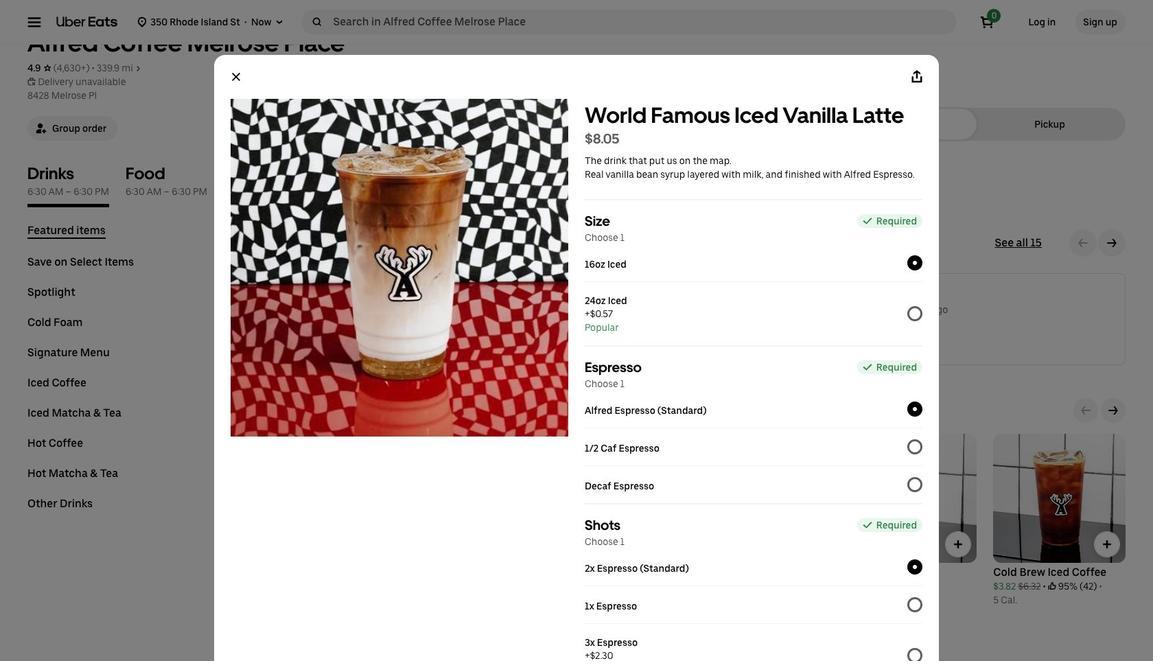 Task type: locate. For each thing, give the bounding box(es) containing it.
deliver to image
[[137, 16, 148, 27], [274, 16, 285, 27]]

2 deliver to image from the left
[[274, 16, 285, 27]]

1 horizontal spatial [object object] radio
[[983, 117, 1118, 131]]

dialog dialog
[[214, 55, 940, 661]]

taras m. image
[[262, 285, 295, 318]]

0 horizontal spatial quick add image
[[952, 538, 966, 552]]

0 horizontal spatial [object object] radio
[[834, 117, 969, 131]]

navigation
[[27, 224, 217, 528]]

2 [object object] radio from the left
[[983, 117, 1118, 131]]

[object Object] radio
[[834, 117, 969, 131], [983, 117, 1118, 131]]

1 horizontal spatial quick add image
[[1101, 538, 1115, 552]]

next image
[[1107, 238, 1118, 249]]

1 quick add image from the left
[[952, 538, 966, 552]]

quick add image
[[952, 538, 966, 552], [1101, 538, 1115, 552]]

1 horizontal spatial deliver to image
[[274, 16, 285, 27]]

0 horizontal spatial deliver to image
[[137, 16, 148, 27]]

1 [object object] radio from the left
[[834, 117, 969, 131]]



Task type: describe. For each thing, give the bounding box(es) containing it.
next image
[[1109, 405, 1120, 416]]

previous image
[[1078, 238, 1089, 249]]

close image
[[231, 71, 242, 82]]

previous image
[[1081, 405, 1092, 416]]

1 deliver to image from the left
[[137, 16, 148, 27]]

uber eats home image
[[56, 16, 118, 27]]

cold brew iced coffee image
[[580, 657, 679, 661]]

marty d. image
[[556, 285, 589, 318]]

2 quick add image from the left
[[1101, 538, 1115, 552]]

main navigation menu image
[[27, 15, 41, 29]]



Task type: vqa. For each thing, say whether or not it's contained in the screenshot.
Main navigation menu icon
yes



